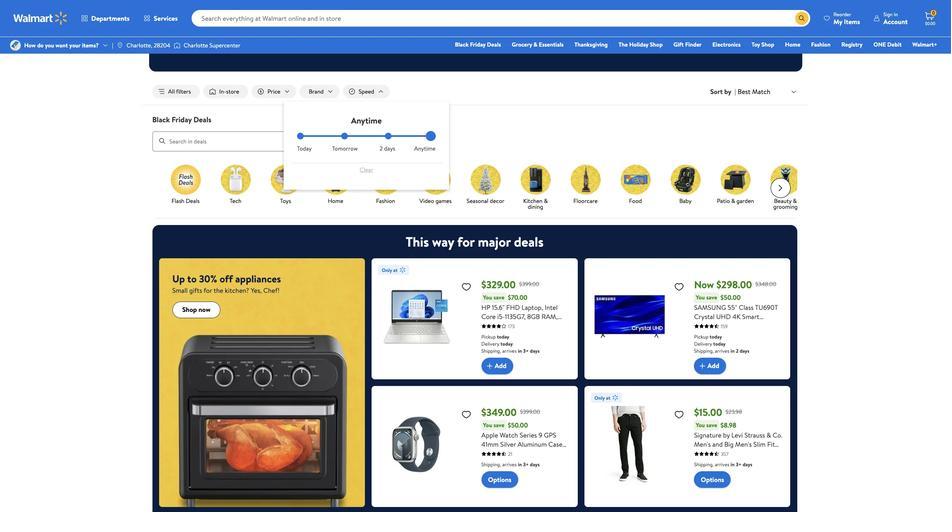 Task type: vqa. For each thing, say whether or not it's contained in the screenshot.
arrives within the Pickup today Delivery today Shipping, arrives in 3+ days
yes



Task type: describe. For each thing, give the bounding box(es) containing it.
tech
[[230, 197, 241, 205]]

seasonal decor link
[[464, 165, 507, 206]]

watch
[[500, 431, 518, 440]]

food link
[[614, 165, 657, 206]]

only for $329.00
[[382, 267, 392, 274]]

toy shop
[[752, 40, 774, 49]]

- inside you save $50.00 apple watch series 9 gps 41mm silver aluminum case with storm blue sport band - s/m
[[563, 449, 565, 459]]

band
[[547, 449, 561, 459]]

how
[[24, 41, 36, 50]]

& for dining
[[544, 197, 548, 205]]

floorcare
[[573, 197, 598, 205]]

patio & garden
[[717, 197, 754, 205]]

add to cart image
[[485, 361, 495, 371]]

reorder
[[834, 11, 851, 18]]

days inside the pickup today delivery today shipping, arrives in 2 days
[[740, 348, 750, 355]]

to
[[187, 272, 197, 286]]

this way for major deals
[[406, 233, 544, 251]]

shop kitchen & dining image
[[521, 165, 551, 195]]

toy shop link
[[748, 40, 778, 49]]

Black Friday Deals search field
[[142, 115, 809, 151]]

for inside up to 30% off appliances small gifts for the kitchen? yes, chef!
[[204, 286, 212, 295]]

food
[[629, 197, 642, 205]]

baby
[[679, 197, 692, 205]]

charlotte supercenter
[[184, 41, 241, 50]]

sign in to add to favorites list, samsung 55" class tu690t crystal uhd 4k smart television - un55tu690tfxza (new) image
[[674, 282, 684, 292]]

beauty
[[774, 197, 792, 205]]

& for garden
[[731, 197, 735, 205]]

1 horizontal spatial home link
[[781, 40, 804, 49]]

may
[[516, 45, 525, 52]]

epic savings. top gifts. don't miss it!
[[395, 25, 553, 39]]

all filters button
[[152, 85, 200, 98]]

it!
[[543, 25, 553, 39]]

pickup for now
[[694, 334, 709, 341]]

crystal
[[694, 312, 715, 321]]

electronics
[[713, 40, 741, 49]]

save for $349.00
[[494, 421, 505, 430]]

brand
[[309, 87, 324, 96]]

sort and filter section element
[[142, 78, 809, 105]]

ssd,
[[503, 321, 517, 331]]

save for $329.00
[[494, 294, 505, 302]]

in inside the pickup today delivery today shipping, arrives in 2 days
[[731, 348, 735, 355]]

options link for $349.00
[[481, 472, 518, 489]]

gps
[[544, 431, 556, 440]]

gift finder link
[[670, 40, 705, 49]]

Search in deals search field
[[152, 131, 404, 151]]

Search search field
[[192, 10, 810, 27]]

2 inside 'how fast do you want your order?' option group
[[380, 145, 383, 153]]

appliances
[[235, 272, 281, 286]]

flash deals
[[172, 197, 200, 205]]

sort
[[710, 87, 723, 96]]

days inside $15.00 group
[[743, 461, 752, 469]]

0 horizontal spatial |
[[112, 41, 113, 50]]

3+ for $15.00
[[736, 461, 742, 469]]

add for $329.00
[[495, 362, 507, 371]]

only at for $15.00
[[594, 395, 610, 402]]

by inside sort and filter section element
[[724, 87, 731, 96]]

$349.00 group
[[378, 393, 571, 501]]

all
[[168, 87, 175, 96]]

delivery for now $298.00
[[694, 341, 712, 348]]

sign in to add to favorites list, hp 15.6" fhd laptop, intel core i5-1135g7, 8gb ram, 256gb ssd, silver, windows 11 home, 15-dy2795wm image
[[461, 282, 471, 292]]

epic
[[395, 25, 414, 39]]

shop seasonal image
[[471, 165, 501, 195]]

you for $15.00
[[696, 421, 705, 430]]

1 horizontal spatial shop
[[650, 40, 663, 49]]

shop toys image
[[271, 165, 301, 195]]

0 $0.00
[[925, 9, 935, 26]]

8gb
[[527, 312, 540, 321]]

0 vertical spatial fashion
[[811, 40, 831, 49]]

days inside 'pickup today delivery today shipping, arrives in 3+ days'
[[530, 348, 540, 355]]

shop now
[[182, 306, 211, 315]]

1 horizontal spatial black
[[455, 40, 469, 49]]

all filters
[[168, 87, 191, 96]]

shop fashion image
[[371, 165, 401, 195]]

shop video games image
[[421, 165, 451, 195]]

shipping, inside $15.00 group
[[694, 461, 714, 469]]

$15.00
[[694, 406, 722, 420]]

pickup today delivery today shipping, arrives in 3+ days
[[481, 334, 540, 355]]

speed button
[[343, 85, 390, 98]]

price button
[[252, 85, 296, 98]]

$399.00 for $329.00
[[519, 280, 539, 289]]

match
[[752, 87, 771, 96]]

fhd
[[506, 303, 520, 312]]

2 horizontal spatial shop
[[762, 40, 774, 49]]

supplies
[[426, 45, 444, 52]]

 image for how do you want your items?
[[10, 40, 21, 51]]

$15.00 group
[[591, 393, 784, 501]]

arrives inside $15.00 group
[[715, 461, 730, 469]]

black inside search box
[[152, 115, 170, 125]]

$329.00 group
[[378, 265, 571, 375]]

256gb
[[481, 321, 501, 331]]

$50.00 for $298.00
[[721, 293, 741, 303]]

you save $50.00 apple watch series 9 gps 41mm silver aluminum case with storm blue sport band - s/m
[[481, 421, 565, 468]]

beauty & grooming
[[773, 197, 798, 211]]

grooming
[[773, 203, 798, 211]]

sign in to add to favorites list, signature by levi strauss & co. men's and big men's slim fit jeans image
[[674, 410, 684, 420]]

slim
[[754, 440, 766, 449]]

uhd
[[716, 312, 731, 321]]

options for $349.00
[[488, 476, 512, 485]]

silver,
[[518, 321, 535, 331]]

deals
[[514, 233, 544, 251]]

$15.00 $23.98
[[694, 406, 742, 420]]

walmart black friday deals for days image
[[399, 0, 552, 15]]

items?
[[82, 41, 99, 50]]

pickup today delivery today shipping, arrives in 2 days
[[694, 334, 750, 355]]

kitchen & dining
[[523, 197, 548, 211]]

shipping, inside $349.00 group
[[481, 461, 501, 469]]

arrives inside $349.00 group
[[502, 461, 517, 469]]

| inside sort and filter section element
[[735, 87, 736, 96]]

save for $15.00
[[706, 421, 717, 430]]

the holiday shop
[[619, 40, 663, 49]]

store.
[[567, 45, 579, 52]]

gift
[[674, 40, 684, 49]]

add button for now
[[694, 358, 726, 375]]

options link for $15.00
[[694, 472, 731, 489]]

patio
[[717, 197, 730, 205]]

none radio inside 'how fast do you want your order?' option group
[[385, 133, 392, 140]]

$70.00
[[508, 293, 528, 303]]

gift finder
[[674, 40, 702, 49]]

dy2795wm
[[511, 331, 542, 340]]

add button for $329.00
[[481, 358, 513, 375]]

Tomorrow radio
[[341, 133, 348, 140]]

30%
[[199, 272, 217, 286]]

3+ for $349.00
[[523, 461, 529, 469]]

supercenter
[[209, 41, 241, 50]]

kitchen
[[523, 197, 543, 205]]

seasonal
[[467, 197, 488, 205]]

how fast do you want your order? option group
[[297, 133, 436, 153]]

1 horizontal spatial black friday deals
[[455, 40, 501, 49]]

available
[[541, 45, 560, 52]]

$329.00 $399.00
[[481, 278, 539, 292]]

grocery & essentials
[[512, 40, 564, 49]]

sign
[[884, 11, 893, 18]]

add for now
[[708, 362, 719, 371]]

do
[[37, 41, 44, 50]]

2 men's from the left
[[735, 440, 752, 449]]

shop patio & garden image
[[721, 165, 751, 195]]

pickup for $329.00
[[481, 334, 496, 341]]

beauty & grooming link
[[764, 165, 807, 211]]

kitchen?
[[225, 286, 249, 295]]

signature
[[694, 431, 722, 440]]



Task type: locate. For each thing, give the bounding box(es) containing it.
&
[[534, 40, 538, 49], [544, 197, 548, 205], [731, 197, 735, 205], [793, 197, 797, 205], [767, 431, 771, 440]]

at inside '$329.00' group
[[393, 267, 398, 274]]

sign in to add to favorites list, apple watch series 9 gps 41mm silver aluminum case with storm blue sport band - s/m image
[[461, 410, 471, 420]]

9
[[539, 431, 542, 440]]

friday inside search box
[[172, 115, 192, 125]]

black friday deals inside search box
[[152, 115, 211, 125]]

1 horizontal spatial home
[[785, 40, 800, 49]]

shop
[[650, 40, 663, 49], [762, 40, 774, 49], [182, 306, 197, 315]]

friday down filters
[[172, 115, 192, 125]]

2 options link from the left
[[694, 472, 731, 489]]

only at for $329.00
[[382, 267, 398, 274]]

television
[[694, 321, 722, 331]]

add button down the pickup today delivery today shipping, arrives in 2 days
[[694, 358, 726, 375]]

$399.00 up $70.00
[[519, 280, 539, 289]]

days down dy2795wm
[[530, 348, 540, 355]]

- inside the you save $50.00 samsung 55" class tu690t crystal uhd 4k smart television - un55tu690tfxza (new)
[[724, 321, 726, 331]]

price
[[268, 87, 280, 96]]

shop beauty & grooming image
[[771, 165, 801, 195]]

options link down s/m
[[481, 472, 518, 489]]

shipping, arrives in 3+ days for $349.00
[[481, 461, 540, 469]]

grocery & essentials link
[[508, 40, 567, 49]]

garden
[[737, 197, 754, 205]]

floorcare link
[[564, 165, 607, 206]]

1 pickup from the left
[[481, 334, 496, 341]]

1 options link from the left
[[481, 472, 518, 489]]

0 vertical spatial only at
[[382, 267, 398, 274]]

options inside $349.00 group
[[488, 476, 512, 485]]

1 horizontal spatial |
[[735, 87, 736, 96]]

deals down the in-store button
[[194, 115, 211, 125]]

shop baby image
[[671, 165, 701, 195]]

you inside you save $70.00 hp 15.6" fhd laptop, intel core i5-1135g7, 8gb ram, 256gb ssd, silver, windows 11 home, 15-dy2795wm
[[483, 294, 492, 302]]

you inside you save $50.00 apple watch series 9 gps 41mm silver aluminum case with storm blue sport band - s/m
[[483, 421, 492, 430]]

at for $15.00
[[606, 395, 610, 402]]

walmart+ link
[[909, 40, 941, 49]]

in-
[[561, 45, 567, 52]]

$50.00 for $399.00
[[508, 421, 528, 430]]

0 vertical spatial fashion link
[[808, 40, 834, 49]]

0 horizontal spatial for
[[204, 286, 212, 295]]

1 horizontal spatial men's
[[735, 440, 752, 449]]

you for now $298.00
[[696, 294, 705, 302]]

1 vertical spatial anytime
[[414, 145, 436, 153]]

& right "beauty"
[[793, 197, 797, 205]]

save inside you save $50.00 apple watch series 9 gps 41mm silver aluminum case with storm blue sport band - s/m
[[494, 421, 505, 430]]

$50.00 inside you save $50.00 apple watch series 9 gps 41mm silver aluminum case with storm blue sport band - s/m
[[508, 421, 528, 430]]

chef!
[[263, 286, 280, 295]]

fashion left registry
[[811, 40, 831, 49]]

save up 'samsung'
[[706, 294, 717, 302]]

 image left how
[[10, 40, 21, 51]]

quantities.
[[390, 45, 412, 52]]

with
[[481, 449, 494, 459]]

& left co.
[[767, 431, 771, 440]]

& inside you save $8.98 signature by levi strauss & co. men's and big men's slim fit jeans
[[767, 431, 771, 440]]

1 horizontal spatial for
[[457, 233, 475, 251]]

by down $8.98
[[723, 431, 730, 440]]

hp
[[481, 303, 490, 312]]

fashion link down 2 days
[[364, 165, 407, 206]]

& right not
[[534, 40, 538, 49]]

$298.00
[[716, 278, 752, 292]]

1 vertical spatial by
[[723, 431, 730, 440]]

0 vertical spatial at
[[393, 267, 398, 274]]

laptop,
[[522, 303, 543, 312]]

anytime inside 'how fast do you want your order?' option group
[[414, 145, 436, 153]]

1 vertical spatial |
[[735, 87, 736, 96]]

1 vertical spatial -
[[563, 449, 565, 459]]

| right items?
[[112, 41, 113, 50]]

2 add from the left
[[708, 362, 719, 371]]

 image
[[10, 40, 21, 51], [174, 41, 180, 50], [117, 42, 123, 49]]

1 horizontal spatial at
[[606, 395, 610, 402]]

shipping, arrives in 3+ days
[[481, 461, 540, 469], [694, 461, 752, 469]]

major
[[478, 233, 511, 251]]

options for $15.00
[[701, 476, 724, 485]]

3+ down "blue"
[[523, 461, 529, 469]]

2 options from the left
[[701, 476, 724, 485]]

only at
[[382, 267, 398, 274], [594, 395, 610, 402]]

0 horizontal spatial 2
[[380, 145, 383, 153]]

charlotte,
[[127, 41, 152, 50]]

you up "hp"
[[483, 294, 492, 302]]

days inside 'how fast do you want your order?' option group
[[384, 145, 395, 153]]

1 horizontal spatial add
[[708, 362, 719, 371]]

 image left charlotte,
[[117, 42, 123, 49]]

shop home image
[[321, 165, 351, 195]]

1 horizontal spatial only at
[[594, 395, 610, 402]]

0 horizontal spatial add
[[495, 362, 507, 371]]

1 horizontal spatial only
[[594, 395, 605, 402]]

arrives inside the pickup today delivery today shipping, arrives in 2 days
[[715, 348, 730, 355]]

i5-
[[497, 312, 505, 321]]

in inside 'pickup today delivery today shipping, arrives in 3+ days'
[[518, 348, 522, 355]]

0 vertical spatial black friday deals
[[455, 40, 501, 49]]

home link
[[781, 40, 804, 49], [314, 165, 357, 206]]

you down now
[[696, 294, 705, 302]]

save inside you save $70.00 hp 15.6" fhd laptop, intel core i5-1135g7, 8gb ram, 256gb ssd, silver, windows 11 home, 15-dy2795wm
[[494, 294, 505, 302]]

shop right holiday
[[650, 40, 663, 49]]

you inside the you save $50.00 samsung 55" class tu690t crystal uhd 4k smart television - un55tu690tfxza (new)
[[696, 294, 705, 302]]

 image for charlotte, 28204
[[117, 42, 123, 49]]

$50.00 up 55"
[[721, 293, 741, 303]]

no
[[454, 45, 461, 52]]

$399.00 up series
[[520, 408, 540, 417]]

fashion link down my
[[808, 40, 834, 49]]

deals left items
[[487, 40, 501, 49]]

shipping, arrives in 3+ days for $15.00
[[694, 461, 752, 469]]

in
[[518, 348, 522, 355], [731, 348, 735, 355], [518, 461, 522, 469], [731, 461, 735, 469]]

you save $8.98 signature by levi strauss & co. men's and big men's slim fit jeans
[[694, 421, 783, 459]]

men's right big
[[735, 440, 752, 449]]

delivery down (new)
[[694, 341, 712, 348]]

shipping, down jeans
[[694, 461, 714, 469]]

2 pickup from the left
[[694, 334, 709, 341]]

shipping, inside 'pickup today delivery today shipping, arrives in 3+ days'
[[481, 348, 501, 355]]

1 horizontal spatial fashion
[[811, 40, 831, 49]]

at inside $15.00 group
[[606, 395, 610, 402]]

only inside $15.00 group
[[594, 395, 605, 402]]

0 horizontal spatial options link
[[481, 472, 518, 489]]

in down big
[[731, 461, 735, 469]]

while
[[413, 45, 425, 52]]

173
[[508, 323, 515, 330]]

0 horizontal spatial men's
[[694, 440, 711, 449]]

shipping, up add to cart icon
[[481, 348, 501, 355]]

home link left clear
[[314, 165, 357, 206]]

you for $329.00
[[483, 294, 492, 302]]

0 horizontal spatial add button
[[481, 358, 513, 375]]

0 vertical spatial anytime
[[351, 115, 382, 126]]

1 vertical spatial $50.00
[[508, 421, 528, 430]]

2 inside the pickup today delivery today shipping, arrives in 2 days
[[736, 348, 739, 355]]

1 vertical spatial $399.00
[[520, 408, 540, 417]]

shop food image
[[621, 165, 651, 195]]

shop tech image
[[221, 165, 251, 195]]

1 vertical spatial black
[[152, 115, 170, 125]]

you up apple
[[483, 421, 492, 430]]

1 horizontal spatial delivery
[[694, 341, 712, 348]]

- left 4k
[[724, 321, 726, 331]]

add down the pickup today delivery today shipping, arrives in 2 days
[[708, 362, 719, 371]]

in inside $349.00 group
[[518, 461, 522, 469]]

black
[[455, 40, 469, 49], [152, 115, 170, 125]]

add inside '$329.00' group
[[495, 362, 507, 371]]

last.
[[445, 45, 453, 52]]

at for $329.00
[[393, 267, 398, 274]]

1 delivery from the left
[[481, 341, 499, 348]]

$50.00
[[721, 293, 741, 303], [508, 421, 528, 430]]

black down top
[[455, 40, 469, 49]]

ram,
[[542, 312, 558, 321]]

& for essentials
[[534, 40, 538, 49]]

save up signature
[[706, 421, 717, 430]]

black up search image
[[152, 115, 170, 125]]

shipping, down with
[[481, 461, 501, 469]]

for right way
[[457, 233, 475, 251]]

options link inside $15.00 group
[[694, 472, 731, 489]]

arrives inside 'pickup today delivery today shipping, arrives in 3+ days'
[[502, 348, 517, 355]]

1 horizontal spatial 2
[[736, 348, 739, 355]]

anytime down anytime option
[[414, 145, 436, 153]]

only
[[382, 267, 392, 274], [594, 395, 605, 402]]

0 vertical spatial black
[[455, 40, 469, 49]]

1 vertical spatial fashion link
[[364, 165, 407, 206]]

options down s/m
[[488, 476, 512, 485]]

& inside the beauty & grooming
[[793, 197, 797, 205]]

men's left and
[[694, 440, 711, 449]]

1 horizontal spatial shipping, arrives in 3+ days
[[694, 461, 752, 469]]

1 vertical spatial at
[[606, 395, 610, 402]]

save down $349.00
[[494, 421, 505, 430]]

deals right flash
[[186, 197, 200, 205]]

0 vertical spatial for
[[457, 233, 475, 251]]

tomorrow
[[332, 145, 358, 153]]

0 vertical spatial deals
[[487, 40, 501, 49]]

home down search icon
[[785, 40, 800, 49]]

only at inside $15.00 group
[[594, 395, 610, 402]]

strauss
[[745, 431, 765, 440]]

2 delivery from the left
[[694, 341, 712, 348]]

2 down un55tu690tfxza
[[736, 348, 739, 355]]

- right band
[[563, 449, 565, 459]]

search icon image
[[799, 15, 805, 22]]

3+ inside 'pickup today delivery today shipping, arrives in 3+ days'
[[523, 348, 529, 355]]

add button inside '$329.00' group
[[481, 358, 513, 375]]

0 horizontal spatial delivery
[[481, 341, 499, 348]]

s/m
[[481, 459, 493, 468]]

search image
[[159, 138, 166, 145]]

& right patio
[[731, 197, 735, 205]]

Today radio
[[297, 133, 304, 140]]

0 horizontal spatial fashion
[[376, 197, 395, 205]]

0 horizontal spatial home
[[328, 197, 343, 205]]

1 horizontal spatial options link
[[694, 472, 731, 489]]

thanksgiving
[[575, 40, 608, 49]]

options down jeans
[[701, 476, 724, 485]]

arrives down 21
[[502, 461, 517, 469]]

1135g7,
[[505, 312, 526, 321]]

walmart image
[[13, 12, 67, 25]]

storm
[[495, 449, 513, 459]]

shipping, arrives in 3+ days down 21
[[481, 461, 540, 469]]

0 horizontal spatial friday
[[172, 115, 192, 125]]

in down "blue"
[[518, 461, 522, 469]]

15-
[[502, 331, 511, 340]]

jeans
[[694, 449, 710, 459]]

tech link
[[214, 165, 257, 206]]

you inside you save $8.98 signature by levi strauss & co. men's and big men's slim fit jeans
[[696, 421, 705, 430]]

one
[[874, 40, 886, 49]]

1 vertical spatial deals
[[194, 115, 211, 125]]

add button down 'pickup today delivery today shipping, arrives in 3+ days'
[[481, 358, 513, 375]]

account
[[884, 17, 908, 26]]

0 horizontal spatial $50.00
[[508, 421, 528, 430]]

3+ inside $349.00 group
[[523, 461, 529, 469]]

& inside kitchen & dining
[[544, 197, 548, 205]]

1 vertical spatial home link
[[314, 165, 357, 206]]

best match
[[738, 87, 771, 96]]

days down sport
[[530, 461, 540, 469]]

baby link
[[664, 165, 707, 206]]

$50.00 up watch
[[508, 421, 528, 430]]

samsung
[[694, 303, 726, 312]]

black friday deals down filters
[[152, 115, 211, 125]]

0 horizontal spatial  image
[[10, 40, 21, 51]]

anytime up 'how fast do you want your order?' option group
[[351, 115, 382, 126]]

shipping, up add to cart image
[[694, 348, 714, 355]]

pickup down 256gb
[[481, 334, 496, 341]]

in down dy2795wm
[[518, 348, 522, 355]]

& right "dining"
[[544, 197, 548, 205]]

None range field
[[297, 135, 436, 137]]

4k
[[733, 312, 741, 321]]

save inside the you save $50.00 samsung 55" class tu690t crystal uhd 4k smart television - un55tu690tfxza (new)
[[706, 294, 717, 302]]

off
[[220, 272, 233, 286]]

in down un55tu690tfxza
[[731, 348, 735, 355]]

1 horizontal spatial pickup
[[694, 334, 709, 341]]

friday down gifts.
[[470, 40, 486, 49]]

delivery inside 'pickup today delivery today shipping, arrives in 3+ days'
[[481, 341, 499, 348]]

delivery for $329.00
[[481, 341, 499, 348]]

0 vertical spatial only
[[382, 267, 392, 274]]

0 vertical spatial -
[[724, 321, 726, 331]]

days down you save $8.98 signature by levi strauss & co. men's and big men's slim fit jeans
[[743, 461, 752, 469]]

days inside $349.00 group
[[530, 461, 540, 469]]

add down 'pickup today delivery today shipping, arrives in 3+ days'
[[495, 362, 507, 371]]

| left best
[[735, 87, 736, 96]]

arrives down 159
[[715, 348, 730, 355]]

1 vertical spatial home
[[328, 197, 343, 205]]

0 vertical spatial home
[[785, 40, 800, 49]]

shipping, inside the pickup today delivery today shipping, arrives in 2 days
[[694, 348, 714, 355]]

1 horizontal spatial add button
[[694, 358, 726, 375]]

1 vertical spatial only
[[594, 395, 605, 402]]

levi
[[732, 431, 743, 440]]

way
[[432, 233, 454, 251]]

arrives down 15-
[[502, 348, 517, 355]]

0 vertical spatial $50.00
[[721, 293, 741, 303]]

1 horizontal spatial $50.00
[[721, 293, 741, 303]]

0 vertical spatial 2
[[380, 145, 383, 153]]

$8.98
[[721, 421, 737, 430]]

2 days
[[380, 145, 395, 153]]

0 horizontal spatial at
[[393, 267, 398, 274]]

1 add button from the left
[[481, 358, 513, 375]]

shop left now
[[182, 306, 197, 315]]

want
[[56, 41, 68, 50]]

delivery down home,
[[481, 341, 499, 348]]

 image for charlotte supercenter
[[174, 41, 180, 50]]

in inside $15.00 group
[[731, 461, 735, 469]]

0 horizontal spatial home link
[[314, 165, 357, 206]]

1 vertical spatial black friday deals
[[152, 115, 211, 125]]

2 vertical spatial deals
[[186, 197, 200, 205]]

for left the on the left bottom of the page
[[204, 286, 212, 295]]

flash deals image
[[171, 165, 201, 195]]

0 vertical spatial $399.00
[[519, 280, 539, 289]]

options link inside $349.00 group
[[481, 472, 518, 489]]

pickup inside 'pickup today delivery today shipping, arrives in 3+ days'
[[481, 334, 496, 341]]

0 horizontal spatial only at
[[382, 267, 398, 274]]

0
[[932, 9, 935, 16]]

fashion
[[811, 40, 831, 49], [376, 197, 395, 205]]

not
[[526, 45, 534, 52]]

1 add from the left
[[495, 362, 507, 371]]

0 horizontal spatial pickup
[[481, 334, 496, 341]]

and
[[712, 440, 723, 449]]

seasonal decor
[[467, 197, 505, 205]]

pickup inside the pickup today delivery today shipping, arrives in 2 days
[[694, 334, 709, 341]]

video
[[419, 197, 434, 205]]

0 horizontal spatial -
[[563, 449, 565, 459]]

only at inside '$329.00' group
[[382, 267, 398, 274]]

3+ inside $15.00 group
[[736, 461, 742, 469]]

0 horizontal spatial shop
[[182, 306, 197, 315]]

1 options from the left
[[488, 476, 512, 485]]

1 vertical spatial fashion
[[376, 197, 395, 205]]

$399.00 for $349.00
[[520, 408, 540, 417]]

2 shipping, arrives in 3+ days from the left
[[694, 461, 752, 469]]

0 vertical spatial by
[[724, 87, 731, 96]]

shop right toy
[[762, 40, 774, 49]]

services
[[154, 14, 178, 23]]

2 horizontal spatial  image
[[174, 41, 180, 50]]

shipping, arrives in 3+ days inside $349.00 group
[[481, 461, 540, 469]]

$399.00 inside $329.00 $399.00
[[519, 280, 539, 289]]

days up "shop fashion" image
[[384, 145, 395, 153]]

smart
[[742, 312, 759, 321]]

Walmart Site-Wide search field
[[192, 10, 810, 27]]

shop inside button
[[182, 306, 197, 315]]

video games
[[419, 197, 452, 205]]

$399.00 inside $349.00 $399.00
[[520, 408, 540, 417]]

next slide for chipmodulewithimages list image
[[771, 178, 791, 198]]

select
[[488, 45, 502, 52]]

3+ down you save $8.98 signature by levi strauss & co. men's and big men's slim fit jeans
[[736, 461, 742, 469]]

1 horizontal spatial fashion link
[[808, 40, 834, 49]]

1 horizontal spatial anytime
[[414, 145, 436, 153]]

you for $349.00
[[483, 421, 492, 430]]

0 vertical spatial home link
[[781, 40, 804, 49]]

filters
[[176, 87, 191, 96]]

case
[[548, 440, 562, 449]]

1 horizontal spatial  image
[[117, 42, 123, 49]]

2 up clear button
[[380, 145, 383, 153]]

save inside you save $8.98 signature by levi strauss & co. men's and big men's slim fit jeans
[[706, 421, 717, 430]]

you up signature
[[696, 421, 705, 430]]

15.6"
[[492, 303, 505, 312]]

shipping, arrives in 3+ days inside $15.00 group
[[694, 461, 752, 469]]

0 vertical spatial |
[[112, 41, 113, 50]]

1 vertical spatial for
[[204, 286, 212, 295]]

options inside $15.00 group
[[701, 476, 724, 485]]

shipping,
[[481, 348, 501, 355], [694, 348, 714, 355], [481, 461, 501, 469], [694, 461, 714, 469]]

1 vertical spatial 2
[[736, 348, 739, 355]]

$349.00 $399.00
[[481, 406, 540, 420]]

debit
[[887, 40, 902, 49]]

only for $15.00
[[594, 395, 605, 402]]

0 vertical spatial friday
[[470, 40, 486, 49]]

items
[[503, 45, 515, 52]]

1 men's from the left
[[694, 440, 711, 449]]

store
[[226, 87, 239, 96]]

toys link
[[264, 165, 307, 206]]

& for grooming
[[793, 197, 797, 205]]

 image right the 28204 at top left
[[174, 41, 180, 50]]

delivery inside the pickup today delivery today shipping, arrives in 2 days
[[694, 341, 712, 348]]

fashion down "shop fashion" image
[[376, 197, 395, 205]]

0 horizontal spatial only
[[382, 267, 392, 274]]

be
[[535, 45, 540, 52]]

2 add button from the left
[[694, 358, 726, 375]]

departments button
[[74, 8, 137, 28]]

1 shipping, arrives in 3+ days from the left
[[481, 461, 540, 469]]

today
[[497, 334, 509, 341], [710, 334, 722, 341], [501, 341, 513, 348], [713, 341, 726, 348]]

add to cart image
[[698, 361, 708, 371]]

shop floorcare image
[[571, 165, 601, 195]]

series
[[520, 431, 537, 440]]

0 horizontal spatial options
[[488, 476, 512, 485]]

save up '15.6"'
[[494, 294, 505, 302]]

save for now
[[706, 294, 717, 302]]

by inside you save $8.98 signature by levi strauss & co. men's and big men's slim fit jeans
[[723, 431, 730, 440]]

0 horizontal spatial black friday deals
[[152, 115, 211, 125]]

arrives down the 357
[[715, 461, 730, 469]]

black friday deals down gifts.
[[455, 40, 501, 49]]

home down shop home image
[[328, 197, 343, 205]]

add button
[[481, 358, 513, 375], [694, 358, 726, 375]]

black friday deals
[[455, 40, 501, 49], [152, 115, 211, 125]]

0 horizontal spatial black
[[152, 115, 170, 125]]

delivery
[[481, 341, 499, 348], [694, 341, 712, 348]]

sort by |
[[710, 87, 736, 96]]

1 vertical spatial friday
[[172, 115, 192, 125]]

None radio
[[385, 133, 392, 140]]

sign in account
[[884, 11, 908, 26]]

home link down search icon
[[781, 40, 804, 49]]

only inside '$329.00' group
[[382, 267, 392, 274]]

Anytime radio
[[429, 133, 436, 140]]

0 horizontal spatial fashion link
[[364, 165, 407, 206]]

0 horizontal spatial shipping, arrives in 3+ days
[[481, 461, 540, 469]]

pickup down television at the bottom right of page
[[694, 334, 709, 341]]

shipping, arrives in 3+ days down the 357
[[694, 461, 752, 469]]

1 horizontal spatial friday
[[470, 40, 486, 49]]

days down un55tu690tfxza
[[740, 348, 750, 355]]

28204
[[154, 41, 170, 50]]

by right sort
[[724, 87, 731, 96]]

windows
[[537, 321, 563, 331]]

deals inside search box
[[194, 115, 211, 125]]

0 horizontal spatial anytime
[[351, 115, 382, 126]]

options link down jeans
[[694, 472, 731, 489]]

$50.00 inside the you save $50.00 samsung 55" class tu690t crystal uhd 4k smart television - un55tu690tfxza (new)
[[721, 293, 741, 303]]

clear button
[[297, 163, 436, 177]]

1 horizontal spatial -
[[724, 321, 726, 331]]

core
[[481, 312, 496, 321]]

1 vertical spatial only at
[[594, 395, 610, 402]]

1 horizontal spatial options
[[701, 476, 724, 485]]

3+ down dy2795wm
[[523, 348, 529, 355]]



